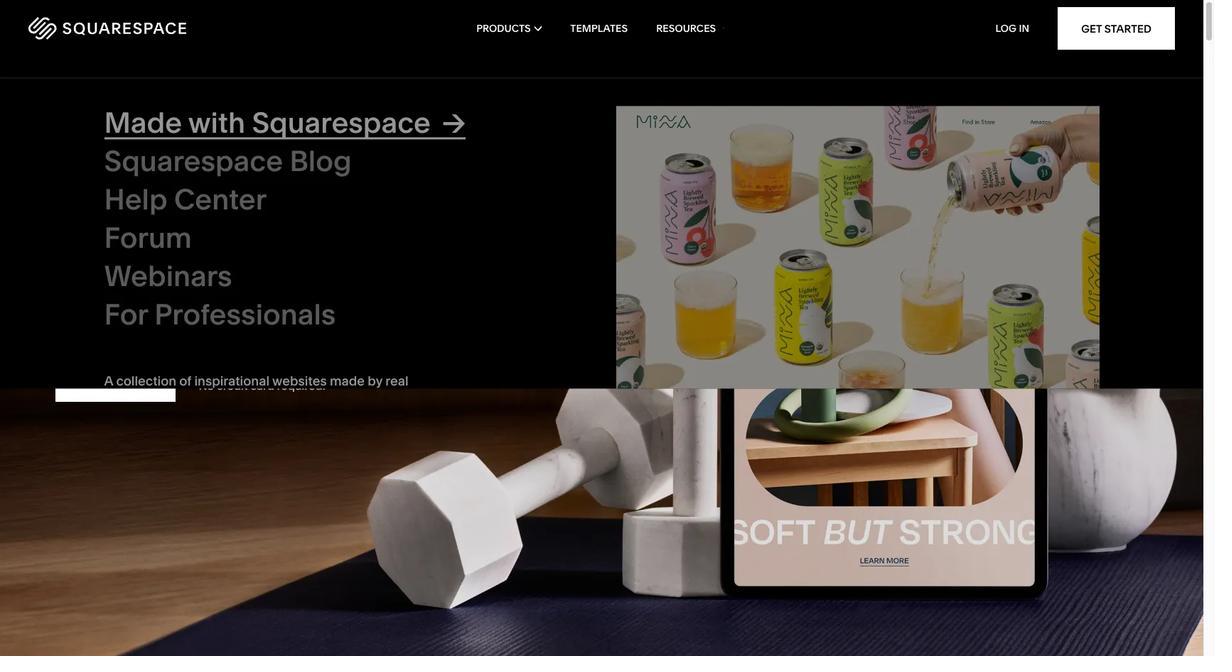 Task type: describe. For each thing, give the bounding box(es) containing it.
with
[[188, 98, 245, 132]]

center
[[174, 174, 267, 209]]

for
[[104, 290, 148, 324]]

1 vertical spatial squarespace
[[104, 136, 283, 171]]

0 vertical spatial get started link
[[1058, 7, 1175, 50]]

in
[[1019, 22, 1030, 35]]

0 horizontal spatial get started link
[[55, 354, 176, 402]]

0 vertical spatial squarespace
[[252, 98, 431, 132]]

website
[[270, 363, 312, 377]]

squarespace blog
[[104, 136, 352, 171]]

card
[[250, 379, 274, 393]]

log
[[996, 22, 1017, 35]]

webinars link
[[104, 249, 588, 290]]

get inside the get your free website trial today. no credit card required.
[[199, 363, 218, 377]]

get your free website trial today. no credit card required.
[[199, 363, 369, 393]]

forum
[[104, 213, 192, 248]]

for professionals
[[104, 290, 336, 324]]

for professionals link
[[104, 290, 588, 329]]

squarespace logo image
[[28, 17, 186, 40]]

squarespace logo link
[[28, 17, 258, 40]]

help center link
[[104, 172, 588, 213]]

circle image
[[609, 98, 1092, 397]]

resources
[[656, 22, 716, 35]]

→
[[442, 98, 466, 132]]

templates link
[[570, 0, 628, 57]]

products button
[[476, 0, 542, 57]]

help
[[104, 174, 168, 209]]



Task type: locate. For each thing, give the bounding box(es) containing it.
get started link
[[1058, 7, 1175, 50], [55, 354, 176, 402]]

free
[[246, 363, 268, 377]]

get started
[[1082, 22, 1152, 35], [78, 371, 153, 385]]

webinars
[[104, 251, 232, 286]]

0 vertical spatial started
[[1105, 22, 1152, 35]]

your
[[220, 363, 244, 377]]

1 vertical spatial started
[[103, 371, 153, 385]]

trial
[[314, 363, 335, 377]]

required.
[[277, 379, 325, 393]]

showcase image
[[616, 98, 1100, 400]]

1 horizontal spatial started
[[1105, 22, 1152, 35]]

1 vertical spatial get started link
[[55, 354, 176, 402]]

0 horizontal spatial get
[[78, 371, 100, 385]]

1 vertical spatial get started
[[78, 371, 153, 385]]

today.
[[337, 363, 369, 377]]

help center
[[104, 174, 267, 209]]

1 horizontal spatial get started link
[[1058, 7, 1175, 50]]

blog
[[290, 136, 352, 171]]

no
[[199, 379, 214, 393]]

log             in link
[[996, 22, 1030, 35]]

squarespace up help center
[[104, 136, 283, 171]]

0 vertical spatial get started
[[1082, 22, 1152, 35]]

forum link
[[104, 210, 588, 252]]

professionals
[[154, 290, 336, 324]]

started
[[1105, 22, 1152, 35], [103, 371, 153, 385]]

squarespace
[[252, 98, 431, 132], [104, 136, 283, 171]]

log             in
[[996, 22, 1030, 35]]

1 horizontal spatial get
[[199, 363, 218, 377]]

templates
[[570, 22, 628, 35]]

squarespace blog link
[[104, 136, 588, 175]]

made
[[104, 98, 182, 132]]

designed
[[55, 243, 376, 332]]

credit
[[217, 379, 248, 393]]

squarespace up squarespace blog link
[[252, 98, 431, 132]]

get
[[1082, 22, 1102, 35], [199, 363, 218, 377], [78, 371, 100, 385]]

0 horizontal spatial started
[[103, 371, 153, 385]]

products
[[476, 22, 531, 35]]

0 horizontal spatial get started
[[78, 371, 153, 385]]

resources button
[[656, 0, 727, 57]]

2 horizontal spatial get
[[1082, 22, 1102, 35]]

1 horizontal spatial get started
[[1082, 22, 1152, 35]]

made with squarespace
[[104, 98, 431, 132]]



Task type: vqa. For each thing, say whether or not it's contained in the screenshot.
For Professionals
yes



